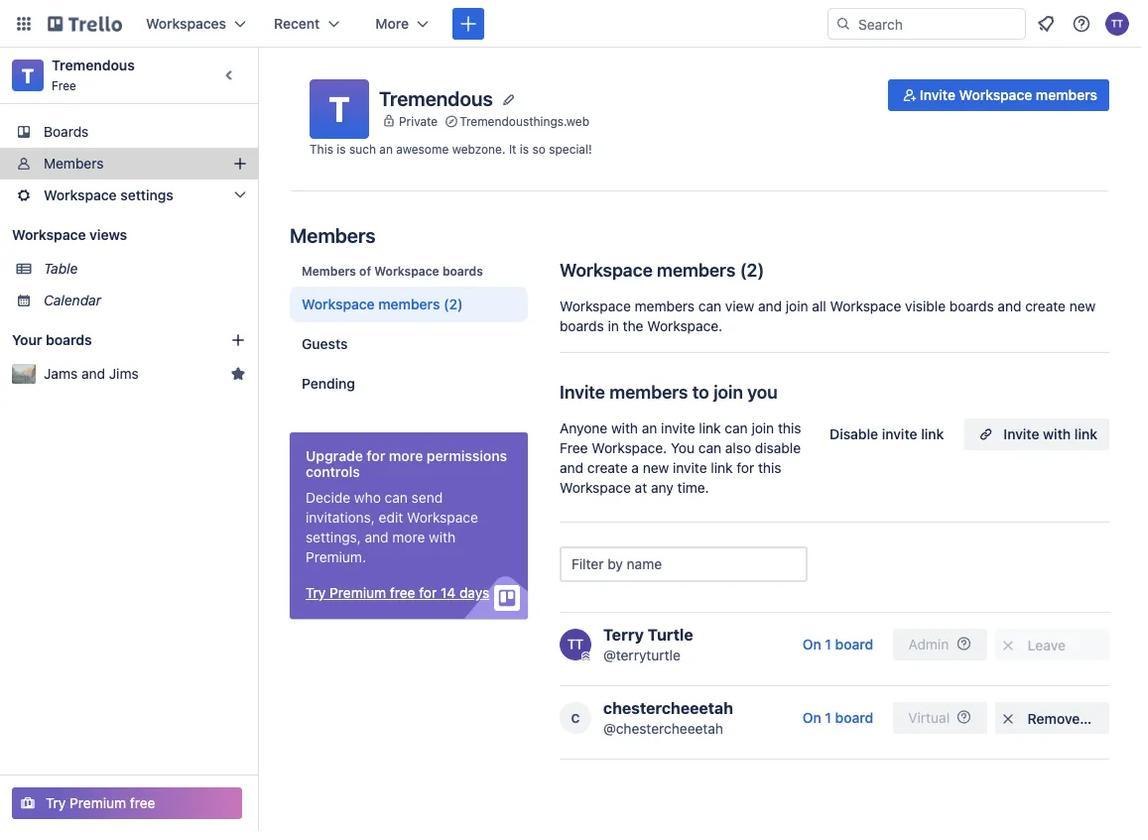 Task type: vqa. For each thing, say whether or not it's contained in the screenshot.
t
yes



Task type: describe. For each thing, give the bounding box(es) containing it.
sm image for chestercheeetah
[[999, 710, 1019, 730]]

virtual button
[[894, 703, 988, 735]]

admin
[[909, 637, 949, 653]]

turtle
[[648, 626, 694, 645]]

can up also
[[725, 420, 748, 437]]

anyone with an invite link can join this free workspace. you can also disable and create a new invite link for this workspace at any time.
[[560, 420, 802, 496]]

calendar link
[[44, 291, 246, 311]]

search image
[[836, 16, 852, 32]]

pending
[[302, 376, 355, 392]]

1 vertical spatial join
[[714, 381, 744, 403]]

members inside workspace members can view and join all workspace visible boards and create new boards in the workspace.
[[635, 298, 695, 315]]

starred icon image
[[230, 366, 246, 382]]

@terryturtle
[[604, 648, 681, 664]]

primary element
[[0, 0, 1142, 48]]

1 vertical spatial more
[[393, 530, 425, 546]]

visible
[[906, 298, 946, 315]]

workspace settings
[[44, 187, 174, 204]]

send
[[412, 490, 443, 506]]

workspaces
[[146, 15, 226, 32]]

tremendousthings.web link
[[460, 111, 590, 131]]

try for try premium free for 14 days
[[306, 585, 326, 602]]

jams and jims
[[44, 366, 139, 382]]

0 vertical spatial workspace members
[[560, 259, 736, 280]]

jims
[[109, 366, 139, 382]]

recent button
[[262, 8, 352, 40]]

1 is from the left
[[337, 142, 346, 156]]

all
[[812, 298, 827, 315]]

new inside workspace members can view and join all workspace visible boards and create new boards in the workspace.
[[1070, 298, 1096, 315]]

leave link
[[996, 629, 1110, 661]]

14
[[441, 585, 456, 602]]

workspace inside the anyone with an invite link can join this free workspace. you can also disable and create a new invite link for this workspace at any time.
[[560, 480, 631, 496]]

invite members to join you
[[560, 381, 778, 403]]

members of workspace boards
[[302, 264, 483, 278]]

try premium free
[[46, 796, 155, 812]]

back to home image
[[48, 8, 122, 40]]

and right visible
[[998, 298, 1022, 315]]

remove… link
[[996, 703, 1110, 735]]

upgrade
[[306, 448, 363, 465]]

can right 'you'
[[699, 440, 722, 457]]

invite workspace members button
[[888, 79, 1110, 111]]

terry turtle @terryturtle
[[604, 626, 694, 664]]

and right view
[[759, 298, 782, 315]]

workspace navigation collapse icon image
[[216, 62, 244, 89]]

on 1 board for terry turtle
[[803, 637, 874, 653]]

try premium free for 14 days
[[306, 585, 490, 602]]

time.
[[678, 480, 709, 496]]

1 vertical spatial members
[[290, 223, 376, 247]]

any
[[651, 480, 674, 496]]

leave
[[1028, 638, 1066, 654]]

guests
[[302, 336, 348, 352]]

tremendous for tremendous free
[[52, 57, 135, 73]]

try premium free button
[[12, 788, 242, 820]]

premium for try premium free
[[70, 796, 126, 812]]

link inside button
[[922, 426, 944, 443]]

free inside tremendous free
[[52, 78, 76, 92]]

2 vertical spatial members
[[302, 264, 356, 278]]

board for chestercheeetah
[[836, 710, 874, 727]]

on for chestercheeetah
[[803, 710, 822, 727]]

of
[[359, 264, 371, 278]]

more button
[[364, 8, 441, 40]]

for inside the anyone with an invite link can join this free workspace. you can also disable and create a new invite link for this workspace at any time.
[[737, 460, 755, 477]]

for inside upgrade for more permissions controls decide who can send invitations, edit workspace settings, and more with premium.
[[367, 448, 386, 465]]

workspace views
[[12, 227, 127, 243]]

an inside the anyone with an invite link can join this free workspace. you can also disable and create a new invite link for this workspace at any time.
[[642, 420, 658, 437]]

it
[[509, 142, 517, 156]]

settings,
[[306, 530, 361, 546]]

)
[[758, 259, 765, 280]]

free for try premium free
[[130, 796, 155, 812]]

upgrade for more permissions controls decide who can send invitations, edit workspace settings, and more with premium.
[[306, 448, 507, 566]]

disable invite link
[[830, 426, 944, 443]]

can inside upgrade for more permissions controls decide who can send invitations, edit workspace settings, and more with premium.
[[385, 490, 408, 506]]

to
[[693, 381, 710, 403]]

remove…
[[1028, 711, 1092, 728]]

invitations,
[[306, 510, 375, 526]]

in
[[608, 318, 619, 335]]

on 1 board link for terry turtle
[[791, 629, 886, 661]]

for inside 'button'
[[419, 585, 437, 602]]

workspace. inside the anyone with an invite link can join this free workspace. you can also disable and create a new invite link for this workspace at any time.
[[592, 440, 667, 457]]

disable
[[830, 426, 879, 443]]

you
[[748, 381, 778, 403]]

c
[[571, 712, 580, 726]]

(
[[740, 259, 747, 280]]

your boards with 1 items element
[[12, 329, 201, 352]]

tremendous for tremendous
[[379, 86, 493, 109]]

webzone.
[[452, 142, 506, 156]]

1 vertical spatial this
[[758, 460, 782, 477]]

permissions
[[427, 448, 507, 465]]

try for try premium free
[[46, 796, 66, 812]]

a
[[632, 460, 639, 477]]

more
[[376, 15, 409, 32]]

(2)
[[444, 296, 463, 313]]

such
[[349, 142, 376, 156]]

members left to
[[610, 381, 689, 403]]

invite with link button
[[964, 419, 1110, 451]]

invite for invite with link
[[1004, 426, 1040, 443]]

invite up time.
[[673, 460, 707, 477]]

boards up '(2)'
[[443, 264, 483, 278]]

so
[[533, 142, 546, 156]]

0 notifications image
[[1034, 12, 1058, 36]]

tremendous free
[[52, 57, 135, 92]]

new inside the anyone with an invite link can join this free workspace. you can also disable and create a new invite link for this workspace at any time.
[[643, 460, 669, 477]]

invite workspace members
[[920, 87, 1098, 103]]



Task type: locate. For each thing, give the bounding box(es) containing it.
calendar
[[44, 292, 101, 309]]

t link
[[12, 60, 44, 91]]

invite for invite members to join you
[[560, 381, 606, 403]]

free
[[52, 78, 76, 92], [560, 440, 588, 457]]

board left admin
[[836, 637, 874, 653]]

0 horizontal spatial is
[[337, 142, 346, 156]]

1 horizontal spatial create
[[1026, 298, 1066, 315]]

t up this
[[329, 88, 350, 130]]

workspace
[[960, 87, 1033, 103], [44, 187, 117, 204], [12, 227, 86, 243], [560, 259, 653, 280], [375, 264, 440, 278], [302, 296, 375, 313], [560, 298, 631, 315], [830, 298, 902, 315], [560, 480, 631, 496], [407, 510, 478, 526]]

this down disable
[[758, 460, 782, 477]]

on 1 board link for chestercheeetah
[[791, 703, 886, 735]]

0 vertical spatial invite
[[920, 87, 956, 103]]

0 horizontal spatial join
[[714, 381, 744, 403]]

1 horizontal spatial with
[[612, 420, 638, 437]]

2 horizontal spatial join
[[786, 298, 809, 315]]

0 vertical spatial more
[[389, 448, 423, 465]]

2 1 from the top
[[825, 710, 832, 727]]

0 horizontal spatial with
[[429, 530, 456, 546]]

tremendous up private
[[379, 86, 493, 109]]

t inside 't' button
[[329, 88, 350, 130]]

0 horizontal spatial tremendous
[[52, 57, 135, 73]]

premium.
[[306, 550, 366, 566]]

1 vertical spatial create
[[588, 460, 628, 477]]

terry
[[604, 626, 644, 645]]

workspace. inside workspace members can view and join all workspace visible boards and create new boards in the workspace.
[[648, 318, 723, 335]]

anyone
[[560, 420, 608, 437]]

and left the jims
[[81, 366, 105, 382]]

invite inside button
[[882, 426, 918, 443]]

2 on 1 board link from the top
[[791, 703, 886, 735]]

0 vertical spatial create
[[1026, 298, 1066, 315]]

workspace inside popup button
[[44, 187, 117, 204]]

1 vertical spatial an
[[642, 420, 658, 437]]

disable
[[755, 440, 801, 457]]

2 horizontal spatial with
[[1044, 426, 1071, 443]]

0 vertical spatial this
[[778, 420, 802, 437]]

table
[[44, 261, 78, 277]]

0 vertical spatial board
[[836, 637, 874, 653]]

free down anyone
[[560, 440, 588, 457]]

members
[[44, 155, 104, 172], [290, 223, 376, 247], [302, 264, 356, 278]]

jams
[[44, 366, 78, 382]]

1 for chestercheeetah
[[825, 710, 832, 727]]

special!
[[549, 142, 592, 156]]

1 horizontal spatial free
[[390, 585, 416, 602]]

you
[[671, 440, 695, 457]]

members up the at the top of page
[[635, 298, 695, 315]]

join inside the anyone with an invite link can join this free workspace. you can also disable and create a new invite link for this workspace at any time.
[[752, 420, 775, 437]]

can left view
[[699, 298, 722, 315]]

1 vertical spatial new
[[643, 460, 669, 477]]

workspace. up a
[[592, 440, 667, 457]]

free inside the anyone with an invite link can join this free workspace. you can also disable and create a new invite link for this workspace at any time.
[[560, 440, 588, 457]]

0 horizontal spatial workspace members
[[302, 296, 440, 313]]

1 horizontal spatial new
[[1070, 298, 1096, 315]]

free for try premium free for 14 days
[[390, 585, 416, 602]]

sm image left remove…
[[999, 710, 1019, 730]]

0 horizontal spatial premium
[[70, 796, 126, 812]]

sm image
[[900, 85, 920, 105]]

and inside the anyone with an invite link can join this free workspace. you can also disable and create a new invite link for this workspace at any time.
[[560, 460, 584, 477]]

more up send
[[389, 448, 423, 465]]

invite right disable
[[882, 426, 918, 443]]

with inside 'button'
[[1044, 426, 1071, 443]]

2 on from the top
[[803, 710, 822, 727]]

on 1 board link
[[791, 629, 886, 661], [791, 703, 886, 735]]

boards right visible
[[950, 298, 994, 315]]

1 for terry turtle
[[825, 637, 832, 653]]

0 vertical spatial premium
[[330, 585, 386, 602]]

workspaces button
[[134, 8, 258, 40]]

free inside 'button'
[[390, 585, 416, 602]]

invite up 'you'
[[661, 420, 696, 437]]

disable invite link button
[[818, 419, 956, 451]]

sm image inside remove… link
[[999, 710, 1019, 730]]

Search field
[[852, 9, 1026, 39]]

free
[[390, 585, 416, 602], [130, 796, 155, 812]]

premium for try premium free for 14 days
[[330, 585, 386, 602]]

1 horizontal spatial an
[[642, 420, 658, 437]]

1 vertical spatial premium
[[70, 796, 126, 812]]

0 vertical spatial try
[[306, 585, 326, 602]]

settings
[[120, 187, 174, 204]]

on for terry turtle
[[803, 637, 822, 653]]

1 vertical spatial workspace.
[[592, 440, 667, 457]]

try inside 'button'
[[306, 585, 326, 602]]

0 horizontal spatial new
[[643, 460, 669, 477]]

0 horizontal spatial invite
[[560, 381, 606, 403]]

1 vertical spatial tremendous
[[379, 86, 493, 109]]

0 vertical spatial join
[[786, 298, 809, 315]]

invite for invite workspace members
[[920, 87, 956, 103]]

1 horizontal spatial invite
[[920, 87, 956, 103]]

0 vertical spatial tremendous
[[52, 57, 135, 73]]

0 horizontal spatial create
[[588, 460, 628, 477]]

on 1 board for chestercheeetah
[[803, 710, 874, 727]]

0 vertical spatial workspace.
[[648, 318, 723, 335]]

with inside upgrade for more permissions controls decide who can send invitations, edit workspace settings, and more with premium.
[[429, 530, 456, 546]]

link
[[699, 420, 721, 437], [922, 426, 944, 443], [1075, 426, 1098, 443], [711, 460, 733, 477]]

tremendousthings.web
[[460, 114, 590, 128]]

more
[[389, 448, 423, 465], [393, 530, 425, 546]]

0 vertical spatial on
[[803, 637, 822, 653]]

also
[[726, 440, 752, 457]]

members left "of" at the left top
[[302, 264, 356, 278]]

and inside upgrade for more permissions controls decide who can send invitations, edit workspace settings, and more with premium.
[[365, 530, 389, 546]]

invite
[[920, 87, 956, 103], [560, 381, 606, 403], [1004, 426, 1040, 443]]

members link
[[0, 148, 258, 180]]

workspace members
[[560, 259, 736, 280], [302, 296, 440, 313]]

1 vertical spatial invite
[[560, 381, 606, 403]]

2 vertical spatial invite
[[1004, 426, 1040, 443]]

premium inside 'try premium free' button
[[70, 796, 126, 812]]

decide
[[306, 490, 351, 506]]

an down invite members to join you
[[642, 420, 658, 437]]

private
[[399, 114, 438, 128]]

this up disable
[[778, 420, 802, 437]]

and down the edit
[[365, 530, 389, 546]]

boards
[[44, 124, 89, 140]]

for right upgrade
[[367, 448, 386, 465]]

can up the edit
[[385, 490, 408, 506]]

this
[[778, 420, 802, 437], [758, 460, 782, 477]]

1 horizontal spatial tremendous
[[379, 86, 493, 109]]

1 board from the top
[[836, 637, 874, 653]]

( 2 )
[[740, 259, 765, 280]]

members inside button
[[1036, 87, 1098, 103]]

workspace.
[[648, 318, 723, 335], [592, 440, 667, 457]]

members down members of workspace boards
[[379, 296, 440, 313]]

tremendous down back to home image
[[52, 57, 135, 73]]

0 vertical spatial free
[[390, 585, 416, 602]]

t
[[22, 64, 34, 87], [329, 88, 350, 130]]

t for t "link"
[[22, 64, 34, 87]]

create
[[1026, 298, 1066, 315], [588, 460, 628, 477]]

an right such
[[380, 142, 393, 156]]

pending link
[[290, 366, 528, 402]]

t for 't' button
[[329, 88, 350, 130]]

1 vertical spatial board
[[836, 710, 874, 727]]

days
[[460, 585, 490, 602]]

0 horizontal spatial try
[[46, 796, 66, 812]]

join left the all
[[786, 298, 809, 315]]

can inside workspace members can view and join all workspace visible boards and create new boards in the workspace.
[[699, 298, 722, 315]]

create inside workspace members can view and join all workspace visible boards and create new boards in the workspace.
[[1026, 298, 1066, 315]]

0 horizontal spatial free
[[52, 78, 76, 92]]

0 horizontal spatial an
[[380, 142, 393, 156]]

1 on 1 board from the top
[[803, 637, 874, 653]]

workspace settings button
[[0, 180, 258, 211]]

1
[[825, 637, 832, 653], [825, 710, 832, 727]]

jams and jims link
[[44, 364, 222, 384]]

who
[[354, 490, 381, 506]]

1 horizontal spatial t
[[329, 88, 350, 130]]

1 1 from the top
[[825, 637, 832, 653]]

views
[[89, 227, 127, 243]]

members up "of" at the left top
[[290, 223, 376, 247]]

this member is an admin of this workspace. image
[[582, 652, 591, 661]]

sm image left leave
[[999, 636, 1019, 656]]

on 1 board left admin
[[803, 637, 874, 653]]

join inside workspace members can view and join all workspace visible boards and create new boards in the workspace.
[[786, 298, 809, 315]]

this
[[310, 142, 333, 156]]

chestercheeetah @chestercheeetah
[[604, 699, 734, 738]]

admin button
[[894, 629, 988, 661]]

board
[[836, 637, 874, 653], [836, 710, 874, 727]]

1 horizontal spatial for
[[419, 585, 437, 602]]

free down tremendous link
[[52, 78, 76, 92]]

view
[[726, 298, 755, 315]]

premium
[[330, 585, 386, 602], [70, 796, 126, 812]]

2
[[747, 259, 758, 280]]

1 on 1 board link from the top
[[791, 629, 886, 661]]

edit
[[379, 510, 403, 526]]

open information menu image
[[1072, 14, 1092, 34]]

2 horizontal spatial invite
[[1004, 426, 1040, 443]]

free inside button
[[130, 796, 155, 812]]

1 vertical spatial on 1 board
[[803, 710, 874, 727]]

create board or workspace image
[[459, 14, 479, 34]]

join
[[786, 298, 809, 315], [714, 381, 744, 403], [752, 420, 775, 437]]

0 horizontal spatial free
[[130, 796, 155, 812]]

with for invite
[[1044, 426, 1071, 443]]

boards inside 'element'
[[46, 332, 92, 348]]

1 vertical spatial free
[[130, 796, 155, 812]]

board left the virtual
[[836, 710, 874, 727]]

1 vertical spatial 1
[[825, 710, 832, 727]]

create inside the anyone with an invite link can join this free workspace. you can also disable and create a new invite link for this workspace at any time.
[[588, 460, 628, 477]]

link inside 'button'
[[1075, 426, 1098, 443]]

0 vertical spatial on 1 board link
[[791, 629, 886, 661]]

sm image
[[999, 636, 1019, 656], [999, 710, 1019, 730]]

2 is from the left
[[520, 142, 529, 156]]

board for terry turtle
[[836, 637, 874, 653]]

invite with link
[[1004, 426, 1098, 443]]

@chestercheeetah
[[604, 721, 724, 738]]

0 vertical spatial free
[[52, 78, 76, 92]]

premium inside try premium free for 14 days 'button'
[[330, 585, 386, 602]]

1 sm image from the top
[[999, 636, 1019, 656]]

members left (
[[657, 259, 736, 280]]

0 vertical spatial new
[[1070, 298, 1096, 315]]

can
[[699, 298, 722, 315], [725, 420, 748, 437], [699, 440, 722, 457], [385, 490, 408, 506]]

workspace inside upgrade for more permissions controls decide who can send invitations, edit workspace settings, and more with premium.
[[407, 510, 478, 526]]

tremendous link
[[52, 57, 135, 73]]

your
[[12, 332, 42, 348]]

2 board from the top
[[836, 710, 874, 727]]

on 1 board left the virtual
[[803, 710, 874, 727]]

for down also
[[737, 460, 755, 477]]

boards up jams
[[46, 332, 92, 348]]

t button
[[310, 79, 369, 139]]

1 on from the top
[[803, 637, 822, 653]]

is right it
[[520, 142, 529, 156]]

workspace members up the at the top of page
[[560, 259, 736, 280]]

0 horizontal spatial for
[[367, 448, 386, 465]]

1 horizontal spatial try
[[306, 585, 326, 602]]

2 horizontal spatial for
[[737, 460, 755, 477]]

1 vertical spatial sm image
[[999, 710, 1019, 730]]

t left tremendous free
[[22, 64, 34, 87]]

1 vertical spatial on 1 board link
[[791, 703, 886, 735]]

is right this
[[337, 142, 346, 156]]

2 sm image from the top
[[999, 710, 1019, 730]]

your boards
[[12, 332, 92, 348]]

more down the edit
[[393, 530, 425, 546]]

0 horizontal spatial t
[[22, 64, 34, 87]]

0 vertical spatial t
[[22, 64, 34, 87]]

0 vertical spatial an
[[380, 142, 393, 156]]

workspace inside button
[[960, 87, 1033, 103]]

workspace members down "of" at the left top
[[302, 296, 440, 313]]

0 vertical spatial sm image
[[999, 636, 1019, 656]]

Filter by name text field
[[560, 547, 808, 583]]

recent
[[274, 15, 320, 32]]

join up disable
[[752, 420, 775, 437]]

try inside button
[[46, 796, 66, 812]]

2 vertical spatial join
[[752, 420, 775, 437]]

table link
[[44, 259, 246, 279]]

join right to
[[714, 381, 744, 403]]

members down boards at the top left of the page
[[44, 155, 104, 172]]

1 vertical spatial t
[[329, 88, 350, 130]]

at
[[635, 480, 647, 496]]

invite inside the invite with link 'button'
[[1004, 426, 1040, 443]]

invite
[[661, 420, 696, 437], [882, 426, 918, 443], [673, 460, 707, 477]]

on 1 board link left admin
[[791, 629, 886, 661]]

awesome
[[396, 142, 449, 156]]

the
[[623, 318, 644, 335]]

boards left the in
[[560, 318, 604, 335]]

t inside t "link"
[[22, 64, 34, 87]]

0 vertical spatial members
[[44, 155, 104, 172]]

1 vertical spatial free
[[560, 440, 588, 457]]

terry turtle (terryturtle) image
[[1106, 12, 1130, 36]]

1 vertical spatial try
[[46, 796, 66, 812]]

sm image for terry turtle
[[999, 636, 1019, 656]]

members down open information menu icon
[[1036, 87, 1098, 103]]

workspace. right the at the top of page
[[648, 318, 723, 335]]

1 vertical spatial on
[[803, 710, 822, 727]]

1 horizontal spatial workspace members
[[560, 259, 736, 280]]

controls
[[306, 464, 360, 481]]

with for anyone
[[612, 420, 638, 437]]

0 vertical spatial 1
[[825, 637, 832, 653]]

for left 14
[[419, 585, 437, 602]]

and down anyone
[[560, 460, 584, 477]]

invite inside invite workspace members button
[[920, 87, 956, 103]]

2 on 1 board from the top
[[803, 710, 874, 727]]

with inside the anyone with an invite link can join this free workspace. you can also disable and create a new invite link for this workspace at any time.
[[612, 420, 638, 437]]

1 horizontal spatial join
[[752, 420, 775, 437]]

1 horizontal spatial free
[[560, 440, 588, 457]]

add board image
[[230, 333, 246, 348]]

on 1 board
[[803, 637, 874, 653], [803, 710, 874, 727]]

sm image inside leave link
[[999, 636, 1019, 656]]

guests link
[[290, 327, 528, 362]]

for
[[367, 448, 386, 465], [737, 460, 755, 477], [419, 585, 437, 602]]

on 1 board link left the virtual
[[791, 703, 886, 735]]

try premium free for 14 days button
[[306, 584, 490, 604]]

1 horizontal spatial premium
[[330, 585, 386, 602]]

1 horizontal spatial is
[[520, 142, 529, 156]]

1 vertical spatial workspace members
[[302, 296, 440, 313]]

0 vertical spatial on 1 board
[[803, 637, 874, 653]]



